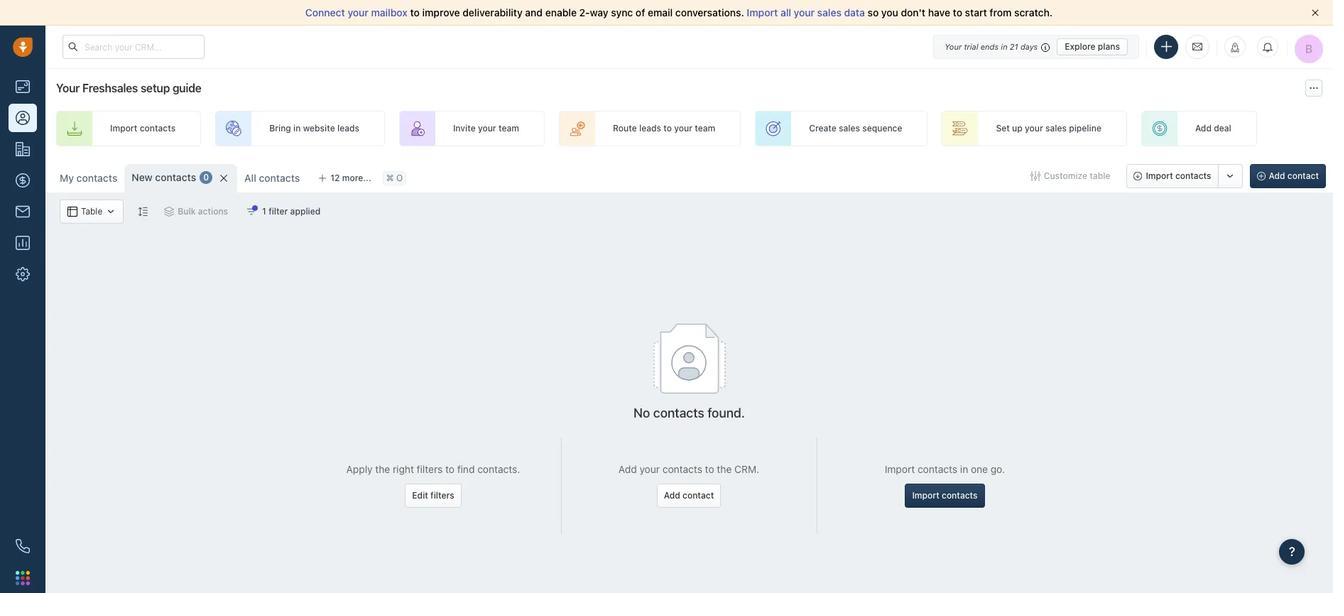 Task type: describe. For each thing, give the bounding box(es) containing it.
import contacts in one go.
[[885, 463, 1006, 475]]

so
[[868, 6, 879, 18]]

new contacts 0
[[132, 171, 209, 183]]

mailbox
[[371, 6, 408, 18]]

⌘
[[386, 173, 394, 184]]

invite your team
[[453, 123, 519, 134]]

contacts.
[[478, 463, 520, 475]]

bulk actions
[[178, 206, 228, 217]]

and
[[525, 6, 543, 18]]

my contacts
[[60, 172, 118, 184]]

all
[[245, 172, 256, 184]]

improve
[[423, 6, 460, 18]]

import contacts link
[[56, 111, 201, 146]]

create sales sequence
[[810, 123, 903, 134]]

scratch.
[[1015, 6, 1053, 18]]

12 more...
[[331, 173, 371, 183]]

close image
[[1313, 9, 1320, 16]]

1 leads from the left
[[338, 123, 360, 134]]

sync
[[611, 6, 633, 18]]

add deal
[[1196, 123, 1232, 134]]

12
[[331, 173, 340, 183]]

route leads to your team
[[613, 123, 716, 134]]

your for your freshsales setup guide
[[56, 82, 80, 95]]

sequence
[[863, 123, 903, 134]]

explore plans link
[[1058, 38, 1129, 55]]

data
[[845, 6, 866, 18]]

more...
[[342, 173, 371, 183]]

your freshsales setup guide
[[56, 82, 201, 95]]

container_wx8msf4aqz5i3rn1 image for customize table
[[1031, 171, 1041, 181]]

route leads to your team link
[[559, 111, 741, 146]]

of
[[636, 6, 646, 18]]

invite your team link
[[399, 111, 545, 146]]

actions
[[198, 206, 228, 217]]

your right up
[[1026, 123, 1044, 134]]

applied
[[290, 206, 321, 217]]

0
[[203, 172, 209, 183]]

2 leads from the left
[[640, 123, 662, 134]]

1 horizontal spatial import contacts button
[[1127, 164, 1219, 188]]

contacts right no
[[654, 406, 705, 421]]

all contacts
[[245, 172, 300, 184]]

to left the start
[[953, 6, 963, 18]]

connect
[[306, 6, 345, 18]]

all
[[781, 6, 792, 18]]

bring
[[269, 123, 291, 134]]

trial
[[965, 42, 979, 51]]

freshsales
[[82, 82, 138, 95]]

apply
[[347, 463, 373, 475]]

conversations.
[[676, 6, 745, 18]]

up
[[1013, 123, 1023, 134]]

add your contacts to the crm.
[[619, 463, 760, 475]]

one
[[972, 463, 989, 475]]

to right route
[[664, 123, 672, 134]]

set up your sales pipeline
[[997, 123, 1102, 134]]

deliverability
[[463, 6, 523, 18]]

bring in website leads
[[269, 123, 360, 134]]

⌘ o
[[386, 173, 403, 184]]

1
[[262, 206, 266, 217]]

found.
[[708, 406, 745, 421]]

contacts down setup
[[140, 123, 176, 134]]

2 team from the left
[[695, 123, 716, 134]]

guide
[[173, 82, 201, 95]]

have
[[929, 6, 951, 18]]

1 filter applied
[[262, 206, 321, 217]]

import contacts for import contacts link
[[110, 123, 176, 134]]

edit filters button
[[405, 484, 462, 508]]

0 horizontal spatial contact
[[683, 490, 714, 501]]

0 horizontal spatial add contact
[[664, 490, 714, 501]]

find
[[457, 463, 475, 475]]

12 more... button
[[311, 168, 379, 188]]

bulk actions button
[[155, 200, 237, 224]]

1 filter applied button
[[237, 200, 330, 224]]

import contacts group
[[1127, 164, 1243, 188]]

1 horizontal spatial container_wx8msf4aqz5i3rn1 image
[[106, 207, 116, 217]]

contacts left 0
[[155, 171, 196, 183]]

route
[[613, 123, 637, 134]]

0 vertical spatial contact
[[1288, 171, 1320, 181]]

import contacts for right import contacts button
[[1147, 171, 1212, 181]]

new contacts link
[[132, 171, 196, 185]]

your trial ends in 21 days
[[945, 42, 1038, 51]]

ends
[[981, 42, 999, 51]]

table
[[1090, 171, 1111, 181]]

sales inside "link"
[[839, 123, 861, 134]]

customize table button
[[1022, 164, 1120, 188]]

your down no
[[640, 463, 660, 475]]

your right route
[[675, 123, 693, 134]]

contacts down 'no contacts found.'
[[663, 463, 703, 475]]

21
[[1010, 42, 1019, 51]]

table
[[81, 206, 103, 217]]



Task type: locate. For each thing, give the bounding box(es) containing it.
contacts right my
[[76, 172, 118, 184]]

0 horizontal spatial the
[[375, 463, 390, 475]]

phone element
[[9, 532, 37, 561]]

1 vertical spatial import contacts
[[1147, 171, 1212, 181]]

import contacts button down add deal link
[[1127, 164, 1219, 188]]

container_wx8msf4aqz5i3rn1 image left bulk
[[164, 207, 174, 217]]

the left crm.
[[717, 463, 732, 475]]

no contacts found.
[[634, 406, 745, 421]]

filters right right
[[417, 463, 443, 475]]

filter
[[269, 206, 288, 217]]

style_myh0__igzzd8unmi image
[[138, 206, 148, 216]]

customize table
[[1044, 171, 1111, 181]]

enable
[[546, 6, 577, 18]]

contacts inside group
[[1176, 171, 1212, 181]]

connect your mailbox link
[[306, 6, 410, 18]]

import contacts button down "import contacts in one go."
[[906, 484, 985, 508]]

0 horizontal spatial team
[[499, 123, 519, 134]]

0 horizontal spatial import contacts
[[110, 123, 176, 134]]

team
[[499, 123, 519, 134], [695, 123, 716, 134]]

container_wx8msf4aqz5i3rn1 image inside the bulk actions button
[[164, 207, 174, 217]]

website
[[303, 123, 335, 134]]

my
[[60, 172, 74, 184]]

your right the all
[[794, 6, 815, 18]]

1 vertical spatial in
[[294, 123, 301, 134]]

add contact
[[1270, 171, 1320, 181], [664, 490, 714, 501]]

in right bring
[[294, 123, 301, 134]]

bring in website leads link
[[215, 111, 385, 146]]

0 horizontal spatial in
[[294, 123, 301, 134]]

add contact button
[[1250, 164, 1327, 188], [657, 484, 722, 508]]

1 horizontal spatial team
[[695, 123, 716, 134]]

contact
[[1288, 171, 1320, 181], [683, 490, 714, 501]]

1 the from the left
[[375, 463, 390, 475]]

apply the right filters to find contacts.
[[347, 463, 520, 475]]

go.
[[991, 463, 1006, 475]]

filters
[[417, 463, 443, 475], [431, 490, 455, 501]]

1 horizontal spatial add contact button
[[1250, 164, 1327, 188]]

from
[[990, 6, 1012, 18]]

0 vertical spatial import contacts
[[110, 123, 176, 134]]

1 horizontal spatial contact
[[1288, 171, 1320, 181]]

container_wx8msf4aqz5i3rn1 image left the 1
[[247, 207, 257, 217]]

contacts down "import contacts in one go."
[[942, 490, 978, 501]]

1 vertical spatial add contact button
[[657, 484, 722, 508]]

1 vertical spatial your
[[56, 82, 80, 95]]

contacts left one
[[918, 463, 958, 475]]

set
[[997, 123, 1010, 134]]

edit
[[412, 490, 428, 501]]

2 horizontal spatial in
[[1002, 42, 1008, 51]]

in left 21 at the right top of page
[[1002, 42, 1008, 51]]

0 horizontal spatial your
[[56, 82, 80, 95]]

set up your sales pipeline link
[[943, 111, 1128, 146]]

0 horizontal spatial container_wx8msf4aqz5i3rn1 image
[[68, 207, 77, 217]]

0 vertical spatial add contact
[[1270, 171, 1320, 181]]

container_wx8msf4aqz5i3rn1 image right table
[[106, 207, 116, 217]]

1 team from the left
[[499, 123, 519, 134]]

1 horizontal spatial your
[[945, 42, 962, 51]]

container_wx8msf4aqz5i3rn1 image
[[1031, 171, 1041, 181], [68, 207, 77, 217], [106, 207, 116, 217]]

0 vertical spatial your
[[945, 42, 962, 51]]

to right mailbox
[[410, 6, 420, 18]]

crm.
[[735, 463, 760, 475]]

filters inside the 'edit filters' button
[[431, 490, 455, 501]]

0 vertical spatial filters
[[417, 463, 443, 475]]

container_wx8msf4aqz5i3rn1 image for table
[[68, 207, 77, 217]]

don't
[[902, 6, 926, 18]]

container_wx8msf4aqz5i3rn1 image for 1 filter applied button
[[247, 207, 257, 217]]

1 horizontal spatial container_wx8msf4aqz5i3rn1 image
[[247, 207, 257, 217]]

email
[[648, 6, 673, 18]]

2 container_wx8msf4aqz5i3rn1 image from the left
[[247, 207, 257, 217]]

2 vertical spatial import contacts
[[913, 490, 978, 501]]

leads right route
[[640, 123, 662, 134]]

1 horizontal spatial the
[[717, 463, 732, 475]]

setup
[[141, 82, 170, 95]]

explore plans
[[1065, 41, 1121, 52]]

import inside import contacts group
[[1147, 171, 1174, 181]]

1 vertical spatial add contact
[[664, 490, 714, 501]]

what's new image
[[1231, 43, 1241, 53]]

import contacts
[[110, 123, 176, 134], [1147, 171, 1212, 181], [913, 490, 978, 501]]

right
[[393, 463, 414, 475]]

1 vertical spatial import contacts button
[[906, 484, 985, 508]]

sales
[[818, 6, 842, 18], [839, 123, 861, 134], [1046, 123, 1067, 134]]

create
[[810, 123, 837, 134]]

1 horizontal spatial add contact
[[1270, 171, 1320, 181]]

container_wx8msf4aqz5i3rn1 image inside customize table button
[[1031, 171, 1041, 181]]

customize
[[1044, 171, 1088, 181]]

your right invite
[[478, 123, 497, 134]]

1 horizontal spatial import contacts
[[913, 490, 978, 501]]

the left right
[[375, 463, 390, 475]]

to left find
[[446, 463, 455, 475]]

new
[[132, 171, 153, 183]]

start
[[966, 6, 988, 18]]

bulk
[[178, 206, 196, 217]]

to
[[410, 6, 420, 18], [953, 6, 963, 18], [664, 123, 672, 134], [446, 463, 455, 475], [705, 463, 715, 475]]

pipeline
[[1070, 123, 1102, 134]]

add deal link
[[1142, 111, 1258, 146]]

0 vertical spatial add contact button
[[1250, 164, 1327, 188]]

0 horizontal spatial import contacts button
[[906, 484, 985, 508]]

add
[[1196, 123, 1212, 134], [1270, 171, 1286, 181], [619, 463, 637, 475], [664, 490, 681, 501]]

leads
[[338, 123, 360, 134], [640, 123, 662, 134]]

table button
[[60, 200, 124, 224]]

way
[[590, 6, 609, 18]]

freshworks switcher image
[[16, 571, 30, 585]]

deal
[[1215, 123, 1232, 134]]

contacts down add deal link
[[1176, 171, 1212, 181]]

2 the from the left
[[717, 463, 732, 475]]

edit filters
[[412, 490, 455, 501]]

import contacts button
[[1127, 164, 1219, 188], [906, 484, 985, 508]]

import contacts down "import contacts in one go."
[[913, 490, 978, 501]]

1 horizontal spatial in
[[961, 463, 969, 475]]

import inside import contacts link
[[110, 123, 137, 134]]

all contacts button
[[237, 164, 307, 193], [245, 172, 300, 184]]

to left crm.
[[705, 463, 715, 475]]

container_wx8msf4aqz5i3rn1 image inside 1 filter applied button
[[247, 207, 257, 217]]

your for your trial ends in 21 days
[[945, 42, 962, 51]]

filters right edit
[[431, 490, 455, 501]]

plans
[[1099, 41, 1121, 52]]

your
[[348, 6, 369, 18], [794, 6, 815, 18], [478, 123, 497, 134], [675, 123, 693, 134], [1026, 123, 1044, 134], [640, 463, 660, 475]]

contacts
[[140, 123, 176, 134], [1176, 171, 1212, 181], [155, 171, 196, 183], [76, 172, 118, 184], [259, 172, 300, 184], [654, 406, 705, 421], [663, 463, 703, 475], [918, 463, 958, 475], [942, 490, 978, 501]]

2 vertical spatial in
[[961, 463, 969, 475]]

container_wx8msf4aqz5i3rn1 image left table
[[68, 207, 77, 217]]

invite
[[453, 123, 476, 134]]

container_wx8msf4aqz5i3rn1 image for the bulk actions button
[[164, 207, 174, 217]]

1 container_wx8msf4aqz5i3rn1 image from the left
[[164, 207, 174, 217]]

import
[[747, 6, 778, 18], [110, 123, 137, 134], [1147, 171, 1174, 181], [885, 463, 916, 475], [913, 490, 940, 501]]

0 vertical spatial in
[[1002, 42, 1008, 51]]

Search your CRM... text field
[[63, 35, 205, 59]]

you
[[882, 6, 899, 18]]

2 horizontal spatial container_wx8msf4aqz5i3rn1 image
[[1031, 171, 1041, 181]]

my contacts button
[[53, 164, 125, 193], [60, 172, 118, 184]]

in
[[1002, 42, 1008, 51], [294, 123, 301, 134], [961, 463, 969, 475]]

your left mailbox
[[348, 6, 369, 18]]

0 horizontal spatial leads
[[338, 123, 360, 134]]

import contacts down add deal link
[[1147, 171, 1212, 181]]

1 vertical spatial contact
[[683, 490, 714, 501]]

0 horizontal spatial container_wx8msf4aqz5i3rn1 image
[[164, 207, 174, 217]]

no
[[634, 406, 651, 421]]

0 vertical spatial import contacts button
[[1127, 164, 1219, 188]]

o
[[397, 173, 403, 184]]

1 horizontal spatial leads
[[640, 123, 662, 134]]

import contacts down setup
[[110, 123, 176, 134]]

explore
[[1065, 41, 1096, 52]]

contacts right all
[[259, 172, 300, 184]]

phone image
[[16, 539, 30, 554]]

import all your sales data link
[[747, 6, 868, 18]]

in left one
[[961, 463, 969, 475]]

send email image
[[1193, 41, 1203, 53]]

days
[[1021, 42, 1038, 51]]

container_wx8msf4aqz5i3rn1 image
[[164, 207, 174, 217], [247, 207, 257, 217]]

sales left pipeline
[[1046, 123, 1067, 134]]

import contacts inside group
[[1147, 171, 1212, 181]]

sales right create
[[839, 123, 861, 134]]

your
[[945, 42, 962, 51], [56, 82, 80, 95]]

0 horizontal spatial add contact button
[[657, 484, 722, 508]]

your left the trial
[[945, 42, 962, 51]]

your left freshsales
[[56, 82, 80, 95]]

sales left the "data"
[[818, 6, 842, 18]]

2 horizontal spatial import contacts
[[1147, 171, 1212, 181]]

leads right website
[[338, 123, 360, 134]]

container_wx8msf4aqz5i3rn1 image left customize
[[1031, 171, 1041, 181]]

1 vertical spatial filters
[[431, 490, 455, 501]]



Task type: vqa. For each thing, say whether or not it's contained in the screenshot.
Freddy got this right?
no



